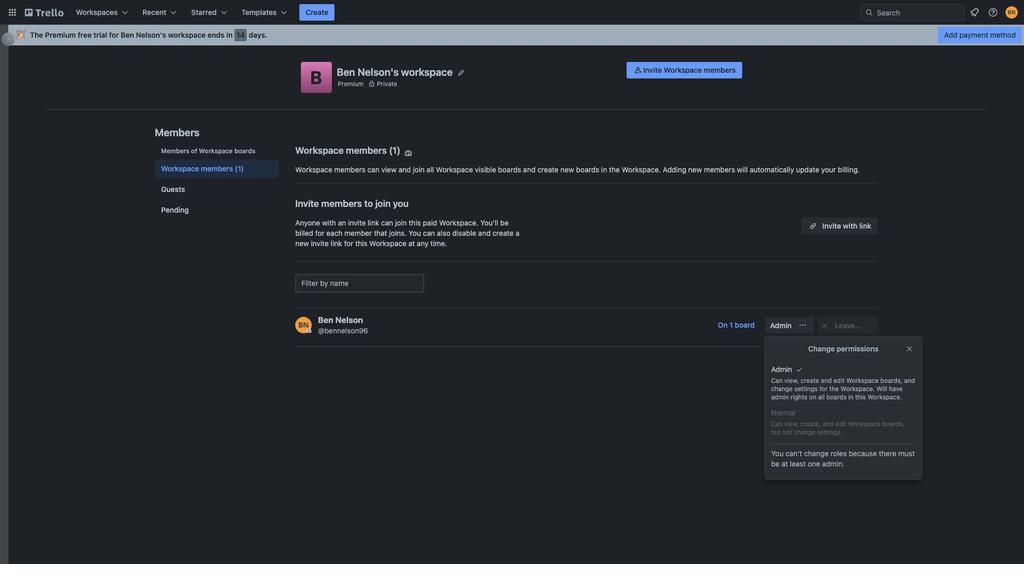 Task type: locate. For each thing, give the bounding box(es) containing it.
sm image
[[798, 320, 808, 330], [820, 321, 830, 331], [794, 364, 805, 375]]

1 horizontal spatial change
[[804, 449, 829, 458]]

1 vertical spatial 1
[[730, 321, 733, 329]]

in
[[226, 30, 233, 39], [601, 165, 607, 174], [848, 393, 854, 401]]

members
[[704, 66, 736, 74], [346, 145, 387, 156], [201, 164, 233, 173], [334, 165, 366, 174], [704, 165, 735, 174], [321, 198, 362, 209]]

members left of in the left top of the page
[[161, 147, 189, 155]]

0 horizontal spatial 1
[[393, 145, 397, 156]]

2 vertical spatial join
[[395, 218, 407, 227]]

1 horizontal spatial join
[[395, 218, 407, 227]]

the
[[609, 165, 620, 174], [829, 385, 839, 393]]

1 vertical spatial at
[[782, 459, 788, 468]]

2 horizontal spatial this
[[855, 393, 866, 401]]

workspace. up disable
[[439, 218, 478, 227]]

you
[[409, 229, 421, 237], [771, 449, 784, 458]]

for down member
[[344, 239, 353, 248]]

1 vertical spatial this
[[355, 239, 367, 248]]

anyone
[[295, 218, 320, 227]]

1 horizontal spatial invite
[[643, 66, 662, 74]]

admin link
[[765, 317, 814, 333]]

can left view at the left top of page
[[367, 165, 379, 174]]

0 horizontal spatial change
[[771, 385, 793, 393]]

paid
[[423, 218, 437, 227]]

workspace inside anyone with an invite link can join this paid workspace. you'll be billed for each member that joins. you can also disable and create a new invite link for this workspace at any time.
[[369, 239, 406, 248]]

sm image left leave…
[[820, 321, 830, 331]]

with inside invite with link button
[[843, 221, 858, 230]]

private
[[377, 80, 397, 87]]

at left least
[[782, 459, 788, 468]]

0 vertical spatial invite
[[643, 66, 662, 74]]

roles
[[831, 449, 847, 458]]

1 horizontal spatial sm image
[[633, 65, 643, 75]]

guests
[[161, 185, 185, 194]]

recent
[[142, 8, 166, 17]]

all
[[427, 165, 434, 174], [818, 393, 825, 401]]

0 horizontal spatial create
[[493, 229, 514, 237]]

1
[[393, 145, 397, 156], [730, 321, 733, 329]]

1 vertical spatial admin
[[771, 365, 794, 374]]

2 vertical spatial create
[[801, 377, 819, 385]]

pending
[[161, 205, 189, 214]]

nelson's down recent
[[136, 30, 166, 39]]

change up admin
[[771, 385, 793, 393]]

)
[[397, 145, 401, 156]]

billing.
[[838, 165, 860, 174]]

billed
[[295, 229, 313, 237]]

invite for invite workspace members
[[643, 66, 662, 74]]

premium right b button
[[338, 80, 364, 87]]

and left edit at the right bottom
[[821, 377, 832, 385]]

invite members to join you
[[295, 198, 409, 209]]

14
[[237, 30, 245, 39]]

nelson's
[[136, 30, 166, 39], [358, 66, 399, 78]]

new
[[561, 165, 574, 174], [688, 165, 702, 174], [295, 239, 309, 248]]

(
[[389, 145, 393, 156]]

1 vertical spatial ben
[[337, 66, 355, 78]]

2 horizontal spatial ben
[[337, 66, 355, 78]]

1 horizontal spatial link
[[368, 218, 379, 227]]

also
[[437, 229, 450, 237]]

0 horizontal spatial this
[[355, 239, 367, 248]]

templates
[[241, 8, 277, 17]]

at left any
[[408, 239, 415, 248]]

with inside anyone with an invite link can join this paid workspace. you'll be billed for each member that joins. you can also disable and create a new invite link for this workspace at any time.
[[322, 218, 336, 227]]

new inside anyone with an invite link can join this paid workspace. you'll be billed for each member that joins. you can also disable and create a new invite link for this workspace at any time.
[[295, 239, 309, 248]]

admin right board at the right bottom
[[770, 321, 792, 330]]

0 vertical spatial change
[[771, 385, 793, 393]]

1 horizontal spatial invite
[[348, 218, 366, 227]]

change
[[771, 385, 793, 393], [804, 449, 829, 458]]

all inside can view, create and edit workspace boards, and change settings for the workspace. will have admin rights on all boards in this workspace.
[[818, 393, 825, 401]]

the
[[30, 30, 43, 39]]

1 vertical spatial members
[[161, 147, 189, 155]]

1 vertical spatial workspace
[[401, 66, 453, 78]]

boards,
[[881, 377, 903, 385]]

change up one
[[804, 449, 829, 458]]

1 vertical spatial the
[[829, 385, 839, 393]]

1 horizontal spatial ben
[[318, 315, 333, 325]]

2 horizontal spatial link
[[859, 221, 871, 230]]

join
[[413, 165, 425, 174], [375, 198, 391, 209], [395, 218, 407, 227]]

1 horizontal spatial the
[[829, 385, 839, 393]]

workspace members down of in the left top of the page
[[161, 164, 233, 173]]

ben for ben nelson @bennelson96
[[318, 315, 333, 325]]

sm image inside invite workspace members button
[[633, 65, 643, 75]]

can down the paid
[[423, 229, 435, 237]]

join up joins.
[[395, 218, 407, 227]]

for right trial
[[109, 30, 119, 39]]

boards
[[234, 147, 255, 155], [498, 165, 521, 174], [576, 165, 599, 174], [827, 393, 847, 401]]

for right settings
[[820, 385, 828, 393]]

0 horizontal spatial new
[[295, 239, 309, 248]]

0 horizontal spatial the
[[609, 165, 620, 174]]

0 vertical spatial premium
[[45, 30, 76, 39]]

ben inside ben nelson @bennelson96
[[318, 315, 333, 325]]

link inside button
[[859, 221, 871, 230]]

0 horizontal spatial all
[[427, 165, 434, 174]]

members up of in the left top of the page
[[155, 126, 200, 138]]

0 horizontal spatial sm image
[[403, 148, 413, 158]]

0 notifications image
[[968, 6, 981, 19]]

0 horizontal spatial at
[[408, 239, 415, 248]]

0 horizontal spatial ben
[[121, 30, 134, 39]]

change inside can view, create and edit workspace boards, and change settings for the workspace. will have admin rights on all boards in this workspace.
[[771, 385, 793, 393]]

sm image
[[633, 65, 643, 75], [403, 148, 413, 158]]

you up any
[[409, 229, 421, 237]]

pending link
[[155, 201, 279, 219]]

0 vertical spatial join
[[413, 165, 425, 174]]

0 horizontal spatial you
[[409, 229, 421, 237]]

for inside can view, create and edit workspace boards, and change settings for the workspace. will have admin rights on all boards in this workspace.
[[820, 385, 828, 393]]

in inside can view, create and edit workspace boards, and change settings for the workspace. will have admin rights on all boards in this workspace.
[[848, 393, 854, 401]]

must
[[898, 449, 915, 458]]

because
[[849, 449, 877, 458]]

there
[[879, 449, 896, 458]]

ben
[[121, 30, 134, 39], [337, 66, 355, 78], [318, 315, 333, 325]]

all right on
[[818, 393, 825, 401]]

1 horizontal spatial at
[[782, 459, 788, 468]]

2 horizontal spatial create
[[801, 377, 819, 385]]

and down you'll
[[478, 229, 491, 237]]

ben up @bennelson96
[[318, 315, 333, 325]]

2 vertical spatial this
[[855, 393, 866, 401]]

workspace members left ( on the top left of the page
[[295, 145, 387, 156]]

have
[[889, 385, 903, 393]]

2 vertical spatial invite
[[823, 221, 841, 230]]

1 horizontal spatial premium
[[338, 80, 364, 87]]

0 vertical spatial create
[[538, 165, 559, 174]]

0 vertical spatial ben
[[121, 30, 134, 39]]

join inside anyone with an invite link can join this paid workspace. you'll be billed for each member that joins. you can also disable and create a new invite link for this workspace at any time.
[[395, 218, 407, 227]]

invite for invite members to join you
[[295, 198, 319, 209]]

at inside anyone with an invite link can join this paid workspace. you'll be billed for each member that joins. you can also disable and create a new invite link for this workspace at any time.
[[408, 239, 415, 248]]

0 horizontal spatial workspace
[[168, 30, 206, 39]]

at inside you can't change roles because there must be at least one admin.
[[782, 459, 788, 468]]

1 vertical spatial you
[[771, 449, 784, 458]]

1 horizontal spatial with
[[843, 221, 858, 230]]

join right view at the left top of page
[[413, 165, 425, 174]]

0 horizontal spatial invite
[[311, 239, 329, 248]]

1 for (
[[393, 145, 397, 156]]

link
[[368, 218, 379, 227], [859, 221, 871, 230], [331, 239, 342, 248]]

0 vertical spatial members
[[155, 126, 200, 138]]

b button
[[301, 62, 332, 93]]

1 horizontal spatial this
[[409, 218, 421, 227]]

ben right trial
[[121, 30, 134, 39]]

method
[[990, 30, 1016, 39]]

1 horizontal spatial workspace members
[[295, 145, 387, 156]]

leave…
[[835, 321, 861, 330]]

1 horizontal spatial all
[[818, 393, 825, 401]]

you inside you can't change roles because there must be at least one admin.
[[771, 449, 784, 458]]

on 1 board link
[[712, 317, 761, 333]]

nelson's up private in the left top of the page
[[358, 66, 399, 78]]

admin
[[770, 321, 792, 330], [771, 365, 794, 374]]

1 horizontal spatial be
[[771, 459, 780, 468]]

can up that
[[381, 218, 393, 227]]

and right boards,
[[904, 377, 915, 385]]

workspace
[[168, 30, 206, 39], [401, 66, 453, 78]]

this member is an admin of this workspace. image
[[307, 329, 311, 333]]

0 vertical spatial be
[[500, 218, 509, 227]]

0 vertical spatial in
[[226, 30, 233, 39]]

1 horizontal spatial can
[[381, 218, 393, 227]]

admin up can
[[771, 365, 794, 374]]

0 vertical spatial you
[[409, 229, 421, 237]]

0 vertical spatial all
[[427, 165, 434, 174]]

sm image left leave… "link"
[[798, 320, 808, 330]]

ben nelson (bennelson96) image
[[1006, 6, 1018, 19]]

invite workspace members button
[[627, 62, 742, 78]]

1 up view at the left top of page
[[393, 145, 397, 156]]

be left least
[[771, 459, 780, 468]]

workspace. down will
[[868, 393, 902, 401]]

1 vertical spatial be
[[771, 459, 780, 468]]

1 vertical spatial invite
[[311, 239, 329, 248]]

0 horizontal spatial invite
[[295, 198, 319, 209]]

invite up member
[[348, 218, 366, 227]]

0 vertical spatial the
[[609, 165, 620, 174]]

ben right b
[[337, 66, 355, 78]]

invite with link button
[[802, 218, 878, 234]]

workspace members
[[295, 145, 387, 156], [161, 164, 233, 173]]

0 vertical spatial can
[[367, 165, 379, 174]]

this
[[409, 218, 421, 227], [355, 239, 367, 248], [855, 393, 866, 401]]

2 vertical spatial can
[[423, 229, 435, 237]]

1 vertical spatial create
[[493, 229, 514, 237]]

premium
[[45, 30, 76, 39], [338, 80, 364, 87]]

all right view at the left top of page
[[427, 165, 434, 174]]

1 vertical spatial can
[[381, 218, 393, 227]]

with
[[322, 218, 336, 227], [843, 221, 858, 230]]

0 vertical spatial at
[[408, 239, 415, 248]]

join right to
[[375, 198, 391, 209]]

0 horizontal spatial join
[[375, 198, 391, 209]]

Filter by name text field
[[295, 274, 424, 293]]

can
[[771, 377, 783, 385]]

1 horizontal spatial workspace
[[401, 66, 453, 78]]

1 right "on"
[[730, 321, 733, 329]]

you'll
[[480, 218, 498, 227]]

1 horizontal spatial you
[[771, 449, 784, 458]]

1 horizontal spatial 1
[[730, 321, 733, 329]]

banner
[[8, 25, 1024, 45]]

edit
[[834, 377, 845, 385]]

Search field
[[873, 5, 964, 20]]

members
[[155, 126, 200, 138], [161, 147, 189, 155]]

1 vertical spatial invite
[[295, 198, 319, 209]]

2 horizontal spatial in
[[848, 393, 854, 401]]

2 horizontal spatial invite
[[823, 221, 841, 230]]

premium right the
[[45, 30, 76, 39]]

1 vertical spatial workspace members
[[161, 164, 233, 173]]

0 vertical spatial nelson's
[[136, 30, 166, 39]]

0 vertical spatial admin
[[770, 321, 792, 330]]

members for members
[[155, 126, 200, 138]]

for
[[109, 30, 119, 39], [315, 229, 324, 237], [344, 239, 353, 248], [820, 385, 828, 393]]

2 vertical spatial ben
[[318, 315, 333, 325]]

an
[[338, 218, 346, 227]]

1 vertical spatial all
[[818, 393, 825, 401]]

be inside anyone with an invite link can join this paid workspace. you'll be billed for each member that joins. you can also disable and create a new invite link for this workspace at any time.
[[500, 218, 509, 227]]

you left can't
[[771, 449, 784, 458]]

be right you'll
[[500, 218, 509, 227]]

sm image inside leave… "link"
[[820, 321, 830, 331]]

1 horizontal spatial nelson's
[[358, 66, 399, 78]]

back to home image
[[25, 4, 63, 21]]

0 horizontal spatial be
[[500, 218, 509, 227]]

view
[[381, 165, 397, 174]]

workspace. left adding
[[622, 165, 661, 174]]

1 vertical spatial in
[[601, 165, 607, 174]]

each
[[326, 229, 343, 237]]

member
[[344, 229, 372, 237]]

0 vertical spatial sm image
[[633, 65, 643, 75]]

1 vertical spatial sm image
[[403, 148, 413, 158]]

be inside you can't change roles because there must be at least one admin.
[[771, 459, 780, 468]]

any
[[417, 239, 429, 248]]

workspace members can view and join all workspace visible boards and create new boards in the workspace. adding new members will automatically update your billing.
[[295, 165, 860, 174]]

0 horizontal spatial premium
[[45, 30, 76, 39]]

free
[[78, 30, 92, 39]]

invite
[[643, 66, 662, 74], [295, 198, 319, 209], [823, 221, 841, 230]]

@bennelson96
[[318, 326, 368, 335]]

and
[[399, 165, 411, 174], [523, 165, 536, 174], [478, 229, 491, 237], [821, 377, 832, 385], [904, 377, 915, 385]]

invite down each
[[311, 239, 329, 248]]



Task type: describe. For each thing, give the bounding box(es) containing it.
workspace inside can view, create and edit workspace boards, and change settings for the workspace. will have admin rights on all boards in this workspace.
[[846, 377, 879, 385]]

add payment method link
[[938, 27, 1022, 43]]

1 vertical spatial nelson's
[[358, 66, 399, 78]]

confetti image
[[17, 30, 26, 39]]

leave… link
[[818, 317, 878, 333]]

search image
[[865, 8, 873, 17]]

create inside can view, create and edit workspace boards, and change settings for the workspace. will have admin rights on all boards in this workspace.
[[801, 377, 819, 385]]

1 horizontal spatial in
[[601, 165, 607, 174]]

permissions
[[837, 344, 879, 353]]

workspaces
[[76, 8, 118, 17]]

members for members of workspace boards
[[161, 147, 189, 155]]

sm image inside admin link
[[798, 320, 808, 330]]

trial
[[94, 30, 107, 39]]

can view, create and edit workspace boards, and change settings for the workspace. will have admin rights on all boards in this workspace.
[[771, 377, 915, 401]]

on
[[809, 393, 816, 401]]

workspace. down edit at the right bottom
[[841, 385, 875, 393]]

for left each
[[315, 229, 324, 237]]

admin
[[771, 393, 789, 401]]

and inside anyone with an invite link can join this paid workspace. you'll be billed for each member that joins. you can also disable and create a new invite link for this workspace at any time.
[[478, 229, 491, 237]]

you
[[393, 198, 409, 209]]

sm image up the view,
[[794, 364, 805, 375]]

0 vertical spatial workspace
[[168, 30, 206, 39]]

nelson
[[335, 315, 363, 325]]

least
[[790, 459, 806, 468]]

2 horizontal spatial can
[[423, 229, 435, 237]]

🎉
[[17, 30, 26, 39]]

starred button
[[185, 4, 233, 21]]

and right visible
[[523, 165, 536, 174]]

workspace inside button
[[664, 66, 702, 74]]

create
[[306, 8, 328, 17]]

invite with link
[[823, 221, 871, 230]]

with for anyone
[[322, 218, 336, 227]]

open information menu image
[[988, 7, 998, 18]]

🎉 the premium free trial for ben nelson's workspace ends in 14 days.
[[17, 30, 267, 39]]

0 vertical spatial invite
[[348, 218, 366, 227]]

members inside button
[[704, 66, 736, 74]]

settings
[[794, 385, 818, 393]]

your
[[821, 165, 836, 174]]

the inside can view, create and edit workspace boards, and change settings for the workspace. will have admin rights on all boards in this workspace.
[[829, 385, 839, 393]]

you can't change roles because there must be at least one admin.
[[771, 449, 915, 468]]

and right view at the left top of page
[[399, 165, 411, 174]]

1 vertical spatial premium
[[338, 80, 364, 87]]

with for invite
[[843, 221, 858, 230]]

adding
[[663, 165, 686, 174]]

invite workspace members
[[643, 66, 736, 74]]

add payment method
[[944, 30, 1016, 39]]

0 horizontal spatial in
[[226, 30, 233, 39]]

recent button
[[136, 4, 183, 21]]

payment
[[960, 30, 988, 39]]

2 horizontal spatial new
[[688, 165, 702, 174]]

banner containing 🎉
[[8, 25, 1024, 45]]

automatically
[[750, 165, 794, 174]]

one
[[808, 459, 820, 468]]

0 horizontal spatial link
[[331, 239, 342, 248]]

will
[[877, 385, 887, 393]]

admin.
[[822, 459, 845, 468]]

to
[[364, 198, 373, 209]]

anyone with an invite link can join this paid workspace. you'll be billed for each member that joins. you can also disable and create a new invite link for this workspace at any time.
[[295, 218, 519, 248]]

starred
[[191, 8, 217, 17]]

add
[[944, 30, 958, 39]]

on
[[718, 321, 728, 329]]

ben nelson @bennelson96
[[318, 315, 368, 335]]

0 horizontal spatial can
[[367, 165, 379, 174]]

rights
[[791, 393, 807, 401]]

1 for on
[[730, 321, 733, 329]]

this inside can view, create and edit workspace boards, and change settings for the workspace. will have admin rights on all boards in this workspace.
[[855, 393, 866, 401]]

1 horizontal spatial create
[[538, 165, 559, 174]]

on 1 board
[[718, 321, 755, 329]]

you inside anyone with an invite link can join this paid workspace. you'll be billed for each member that joins. you can also disable and create a new invite link for this workspace at any time.
[[409, 229, 421, 237]]

of
[[191, 147, 197, 155]]

workspaces button
[[70, 4, 134, 21]]

ben for ben nelson's workspace
[[337, 66, 355, 78]]

change
[[808, 344, 835, 353]]

view,
[[784, 377, 799, 385]]

a
[[516, 229, 519, 237]]

disable
[[452, 229, 476, 237]]

0 vertical spatial this
[[409, 218, 421, 227]]

visible
[[475, 165, 496, 174]]

(1)
[[235, 164, 244, 173]]

2 horizontal spatial join
[[413, 165, 425, 174]]

guests link
[[155, 180, 279, 199]]

days.
[[249, 30, 267, 39]]

( 1 )
[[389, 145, 401, 156]]

board
[[735, 321, 755, 329]]

invite for invite with link
[[823, 221, 841, 230]]

b
[[310, 67, 322, 88]]

change permissions
[[808, 344, 879, 353]]

ben nelson's workspace
[[337, 66, 453, 78]]

joins.
[[389, 229, 407, 237]]

can't
[[786, 449, 802, 458]]

boards inside can view, create and edit workspace boards, and change settings for the workspace. will have admin rights on all boards in this workspace.
[[827, 393, 847, 401]]

ends
[[208, 30, 225, 39]]

0 horizontal spatial workspace members
[[161, 164, 233, 173]]

workspace. inside anyone with an invite link can join this paid workspace. you'll be billed for each member that joins. you can also disable and create a new invite link for this workspace at any time.
[[439, 218, 478, 227]]

create inside anyone with an invite link can join this paid workspace. you'll be billed for each member that joins. you can also disable and create a new invite link for this workspace at any time.
[[493, 229, 514, 237]]

0 horizontal spatial nelson's
[[136, 30, 166, 39]]

1 horizontal spatial new
[[561, 165, 574, 174]]

time.
[[431, 239, 447, 248]]

create button
[[299, 4, 335, 21]]

update
[[796, 165, 819, 174]]

change inside you can't change roles because there must be at least one admin.
[[804, 449, 829, 458]]

will
[[737, 165, 748, 174]]

primary element
[[0, 0, 1024, 25]]

0 vertical spatial workspace members
[[295, 145, 387, 156]]

templates button
[[235, 4, 293, 21]]

members of workspace boards
[[161, 147, 255, 155]]



Task type: vqa. For each thing, say whether or not it's contained in the screenshot.
link to the left
yes



